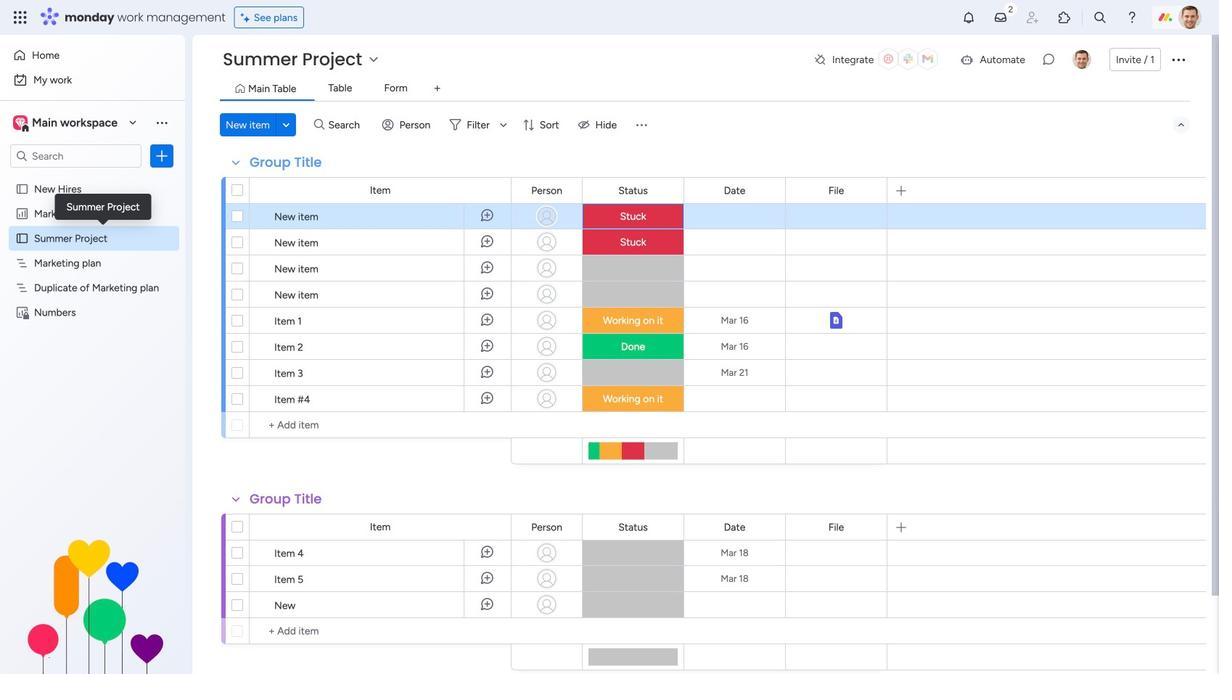 Task type: locate. For each thing, give the bounding box(es) containing it.
1 horizontal spatial options image
[[1170, 51, 1187, 68]]

public board image up public dashboard image
[[15, 182, 29, 196]]

0 vertical spatial terry turtle image
[[1179, 6, 1202, 29]]

1 vertical spatial terry turtle image
[[1073, 50, 1091, 69]]

add view image
[[434, 83, 440, 94]]

1 horizontal spatial terry turtle image
[[1179, 6, 1202, 29]]

0 vertical spatial options image
[[1170, 51, 1187, 68]]

options image up collapse image
[[1170, 51, 1187, 68]]

arrow down image
[[495, 116, 512, 134]]

terry turtle image right start a board discussion image
[[1073, 50, 1091, 69]]

options image down menu image
[[155, 149, 169, 163]]

option
[[9, 44, 176, 67], [9, 68, 176, 91], [0, 176, 185, 179]]

2 image
[[1004, 1, 1017, 17]]

2 public board image from the top
[[15, 231, 29, 245]]

+ Add item text field
[[257, 417, 504, 434]]

collapse image
[[1176, 119, 1187, 131]]

public board image
[[15, 182, 29, 196], [15, 231, 29, 245]]

list box
[[0, 174, 185, 521]]

update feed image
[[993, 10, 1008, 25]]

menu image
[[634, 118, 649, 132]]

1 public board image from the top
[[15, 182, 29, 196]]

Search in workspace field
[[30, 148, 121, 164]]

public board image down public dashboard image
[[15, 231, 29, 245]]

0 horizontal spatial terry turtle image
[[1073, 50, 1091, 69]]

notifications image
[[962, 10, 976, 25]]

options image
[[1170, 51, 1187, 68], [155, 149, 169, 163]]

tab
[[426, 77, 449, 100]]

workspace selection element
[[10, 97, 125, 148]]

lottie animation element
[[0, 528, 185, 674]]

None field
[[246, 153, 325, 172], [528, 183, 566, 198], [615, 183, 652, 198], [720, 183, 749, 198], [825, 183, 848, 198], [246, 490, 325, 509], [528, 519, 566, 535], [615, 519, 652, 535], [720, 519, 749, 535], [825, 519, 848, 535], [246, 153, 325, 172], [528, 183, 566, 198], [615, 183, 652, 198], [720, 183, 749, 198], [825, 183, 848, 198], [246, 490, 325, 509], [528, 519, 566, 535], [615, 519, 652, 535], [720, 519, 749, 535], [825, 519, 848, 535]]

terry turtle image right help image
[[1179, 6, 1202, 29]]

2 vertical spatial option
[[0, 176, 185, 179]]

1 vertical spatial option
[[9, 68, 176, 91]]

tab list
[[220, 77, 1190, 102]]

0 horizontal spatial options image
[[155, 149, 169, 163]]

1 vertical spatial public board image
[[15, 231, 29, 245]]

0 vertical spatial public board image
[[15, 182, 29, 196]]

1 vertical spatial options image
[[155, 149, 169, 163]]

terry turtle image
[[1179, 6, 1202, 29], [1073, 50, 1091, 69]]



Task type: describe. For each thing, give the bounding box(es) containing it.
angle down image
[[283, 119, 290, 130]]

menu image
[[155, 115, 169, 130]]

+ Add item text field
[[257, 623, 504, 640]]

0 vertical spatial option
[[9, 44, 176, 67]]

search everything image
[[1093, 10, 1107, 25]]

monday marketplace image
[[1057, 10, 1072, 25]]

v2 search image
[[314, 117, 325, 133]]

lottie animation image
[[0, 528, 185, 674]]

public dashboard image
[[15, 207, 29, 220]]

help image
[[1125, 10, 1139, 25]]

private dashboard image
[[15, 305, 29, 319]]

select product image
[[13, 10, 28, 25]]

see plans image
[[241, 9, 254, 26]]

Search field
[[325, 115, 368, 135]]

start a board discussion image
[[1041, 52, 1056, 67]]



Task type: vqa. For each thing, say whether or not it's contained in the screenshot.
the right Menu image
yes



